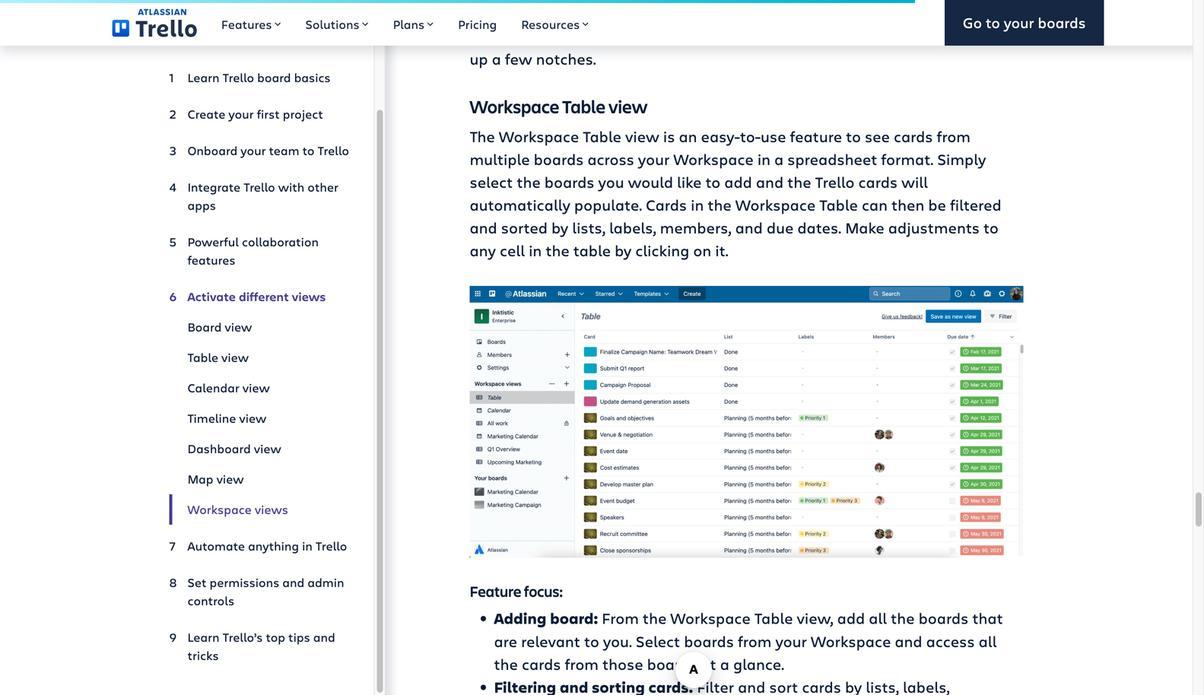 Task type: vqa. For each thing, say whether or not it's contained in the screenshot.
lists,
yes



Task type: describe. For each thing, give the bounding box(es) containing it.
map view
[[188, 471, 244, 487]]

view for dashboard view
[[254, 441, 281, 457]]

onboard your team to trello link
[[169, 135, 350, 166]]

cards inside from the workspace table view, add all the boards that are relevant to you. select boards from your workspace and access all the cards from those boards at a glance.
[[522, 654, 561, 675]]

cell
[[500, 240, 525, 261]]

with for started
[[292, 2, 329, 25]]

basics
[[294, 69, 331, 86]]

on inside workspace table view the workspace table view is an easy-to-use feature to see cards from multiple boards across your workspace in a spreadsheet format. simply select the boards you would like to add and the trello cards will automatically populate. cards in the workspace table can then be filtered and sorted by lists, labels, members, and due dates. make adjustments to any cell in the table by clicking on it.
[[693, 240, 712, 261]]

timeline view
[[188, 410, 267, 426]]

getting started with trello
[[169, 2, 329, 50]]

calendar
[[188, 380, 239, 396]]

workspace down easy-
[[674, 149, 754, 169]]

a inside workspace table view the workspace table view is an easy-to-use feature to see cards from multiple boards across your workspace in a spreadsheet format. simply select the boards you would like to add and the trello cards will automatically populate. cards in the workspace table can then be filtered and sorted by lists, labels, members, and due dates. make adjustments to any cell in the table by clicking on it.
[[775, 149, 784, 169]]

boards up access
[[919, 608, 969, 629]]

you
[[598, 172, 624, 192]]

add inside from the workspace table view, add all the boards that are relevant to you. select boards from your workspace and access all the cards from those boards at a glance.
[[837, 608, 865, 629]]

pricing
[[458, 16, 497, 32]]

1 horizontal spatial by
[[615, 240, 632, 261]]

0 vertical spatial all
[[869, 608, 887, 629]]

learn trello's top tips and tricks link
[[169, 622, 350, 671]]

an
[[679, 126, 697, 147]]

table view
[[188, 349, 249, 366]]

adjustments
[[889, 217, 980, 238]]

one
[[916, 3, 944, 23]]

cross-
[[824, 26, 867, 46]]

the
[[470, 126, 495, 147]]

automate anything in trello link
[[169, 531, 350, 562]]

picture
[[708, 26, 758, 46]]

to inside onboard your team to trello link
[[303, 142, 315, 159]]

dashboard view link
[[169, 434, 350, 464]]

map
[[188, 471, 213, 487]]

table up you
[[583, 126, 622, 147]]

add inside workspace table view the workspace table view is an easy-to-use feature to see cards from multiple boards across your workspace in a spreadsheet format. simply select the boards you would like to add and the trello cards will automatically populate. cards in the workspace table can then be filtered and sorted by lists, labels, members, and due dates. make adjustments to any cell in the table by clicking on it.
[[725, 172, 752, 192]]

different
[[239, 288, 289, 305]]

automate
[[188, 538, 245, 554]]

clicking
[[636, 240, 690, 261]]

sorted
[[501, 217, 548, 238]]

trello inside getting started with trello
[[169, 26, 214, 50]]

go
[[963, 13, 982, 32]]

adding
[[494, 608, 547, 629]]

access
[[926, 631, 975, 652]]

workspace right the
[[499, 126, 579, 147]]

workspace up the
[[470, 94, 560, 118]]

in right cell
[[529, 240, 542, 261]]

due
[[767, 217, 794, 238]]

to left see
[[846, 126, 861, 147]]

workspace down map view
[[188, 501, 252, 518]]

dial
[[794, 26, 821, 46]]

tricks
[[188, 648, 219, 664]]

and inside set permissions and admin controls
[[283, 574, 305, 591]]

boards left you
[[545, 172, 595, 192]]

like
[[677, 172, 702, 192]]

a inside from the workspace table view, add all the boards that are relevant to you. select boards from your workspace and access all the cards from those boards at a glance.
[[720, 654, 730, 675]]

the inside the . make decisions based on the big picture and dial cross-team collaboration up a few notches.
[[654, 26, 678, 46]]

dashboard
[[188, 441, 251, 457]]

calendar view
[[188, 380, 270, 396]]

is
[[663, 126, 675, 147]]

in up members,
[[691, 194, 704, 215]]

1 horizontal spatial multiple
[[733, 3, 796, 23]]

solutions button
[[293, 0, 381, 46]]

in right anything
[[302, 538, 313, 554]]

adding board:
[[494, 608, 598, 629]]

atlassian trello image
[[112, 9, 197, 37]]

your inside workspace table view the workspace table view is an easy-to-use feature to see cards from multiple boards across your workspace in a spreadsheet format. simply select the boards you would like to add and the trello cards will automatically populate. cards in the workspace table can then be filtered and sorted by lists, labels, members, and due dates. make adjustments to any cell in the table by clicking on it.
[[638, 149, 670, 169]]

workspace views link
[[169, 495, 350, 525]]

collaboration inside powerful collaboration features
[[242, 234, 319, 250]]

activate different views
[[188, 288, 326, 305]]

automatically
[[470, 194, 571, 215]]

create your first project
[[188, 106, 323, 122]]

pricing link
[[446, 0, 509, 46]]

filtered
[[950, 194, 1002, 215]]

integrate trello with other apps link
[[169, 172, 350, 221]]

on inside the . make decisions based on the big picture and dial cross-team collaboration up a few notches.
[[632, 26, 650, 46]]

board:
[[550, 608, 598, 629]]

view for table view
[[221, 349, 249, 366]]

see
[[865, 126, 890, 147]]

trello up admin
[[316, 538, 347, 554]]

project
[[283, 106, 323, 122]]

workspace views
[[188, 501, 288, 518]]

powerful collaboration features link
[[169, 227, 350, 275]]

trello up other
[[318, 142, 349, 159]]

trello inside integrate trello with other apps
[[244, 179, 275, 195]]

and inside the . make decisions based on the big picture and dial cross-team collaboration up a few notches.
[[762, 26, 790, 46]]

onboard your team to trello
[[188, 142, 349, 159]]

big
[[682, 26, 704, 46]]

format.
[[881, 149, 934, 169]]

0 vertical spatial views
[[292, 288, 326, 305]]

from for view
[[937, 126, 971, 147]]

few
[[505, 48, 532, 69]]

can
[[862, 194, 888, 215]]

focus:
[[524, 581, 563, 602]]

make inside workspace table view the workspace table view is an easy-to-use feature to see cards from multiple boards across your workspace in a spreadsheet format. simply select the boards you would like to add and the trello cards will automatically populate. cards in the workspace table can then be filtered and sorted by lists, labels, members, and due dates. make adjustments to any cell in the table by clicking on it.
[[845, 217, 885, 238]]

trello left board
[[223, 69, 254, 86]]

getting started with trello link
[[169, 2, 350, 56]]

learn for learn trello's top tips and tricks
[[188, 629, 220, 646]]

dashboard view
[[188, 441, 281, 457]]

controls
[[188, 593, 234, 609]]

calendar view link
[[169, 373, 350, 403]]

resources
[[521, 16, 580, 32]]

feature focus:
[[470, 581, 563, 602]]

anything
[[248, 538, 299, 554]]

go to your boards
[[963, 13, 1086, 32]]

that
[[973, 608, 1003, 629]]

members,
[[660, 217, 732, 238]]

spreadsheet
[[788, 149, 878, 169]]

onboard
[[188, 142, 238, 159]]

. make decisions based on the big picture and dial cross-team collaboration up a few notches.
[[470, 2, 1005, 69]]

boards right .
[[1038, 13, 1086, 32]]

tips
[[288, 629, 310, 646]]

boards up cross- at the right top of page
[[844, 3, 895, 23]]

1 vertical spatial all
[[979, 631, 997, 652]]

set
[[188, 574, 207, 591]]

team inside the . make decisions based on the big picture and dial cross-team collaboration up a few notches.
[[867, 26, 906, 46]]

0 vertical spatial across
[[681, 3, 729, 23]]

integrate trello with other apps
[[188, 179, 339, 213]]

feature
[[790, 126, 842, 147]]

view for calendar view
[[243, 380, 270, 396]]

boards up at on the right of page
[[684, 631, 734, 652]]

learn trello board basics link
[[169, 62, 350, 93]]

view left is
[[625, 126, 660, 147]]

and inside "learn trello's top tips and tricks"
[[313, 629, 335, 646]]

0 horizontal spatial by
[[552, 217, 569, 238]]



Task type: locate. For each thing, give the bounding box(es) containing it.
integrate
[[188, 179, 241, 195]]

0 vertical spatial from
[[937, 126, 971, 147]]

solutions
[[305, 16, 360, 32]]

view inside table view link
[[221, 349, 249, 366]]

0 horizontal spatial multiple
[[470, 149, 530, 169]]

1 vertical spatial learn
[[188, 629, 220, 646]]

learn trello's top tips and tricks
[[188, 629, 335, 664]]

0 vertical spatial cards
[[894, 126, 933, 147]]

admin
[[308, 574, 344, 591]]

from
[[602, 608, 639, 629]]

learn up create
[[188, 69, 220, 86]]

board
[[188, 319, 222, 335]]

collaboration
[[909, 26, 1005, 46], [242, 234, 319, 250]]

1 horizontal spatial a
[[720, 654, 730, 675]]

1 vertical spatial on
[[693, 240, 712, 261]]

lists,
[[572, 217, 606, 238]]

workspace up the due
[[736, 194, 816, 215]]

to down project
[[303, 142, 315, 159]]

cards up format.
[[894, 126, 933, 147]]

and inside from the workspace table view, add all the boards that are relevant to you. select boards from your workspace and access all the cards from those boards at a glance.
[[895, 631, 923, 652]]

in down use
[[758, 149, 771, 169]]

in
[[899, 3, 912, 23], [758, 149, 771, 169], [691, 194, 704, 215], [529, 240, 542, 261], [302, 538, 313, 554]]

view inside board view link
[[225, 319, 252, 335]]

a down use
[[775, 149, 784, 169]]

plans button
[[381, 0, 446, 46]]

0 horizontal spatial from
[[565, 654, 599, 675]]

to-
[[740, 126, 761, 147]]

0 vertical spatial on
[[632, 26, 650, 46]]

first
[[257, 106, 280, 122]]

0 vertical spatial with
[[292, 2, 329, 25]]

across up big
[[681, 3, 729, 23]]

select
[[636, 631, 680, 652]]

from down relevant in the left bottom of the page
[[565, 654, 599, 675]]

add down the to-
[[725, 172, 752, 192]]

make down can
[[845, 217, 885, 238]]

and left the due
[[735, 217, 763, 238]]

getting
[[169, 2, 229, 25]]

board view link
[[169, 312, 350, 342]]

trello down onboard your team to trello link
[[244, 179, 275, 195]]

workspace up at on the right of page
[[671, 608, 751, 629]]

0 horizontal spatial make
[[470, 26, 509, 46]]

to inside from the workspace table view, add all the boards that are relevant to you. select boards from your workspace and access all the cards from those boards at a glance.
[[584, 631, 599, 652]]

a right up
[[492, 48, 501, 69]]

based
[[584, 26, 628, 46]]

across inside workspace table view the workspace table view is an easy-to-use feature to see cards from multiple boards across your workspace in a spreadsheet format. simply select the boards you would like to add and the trello cards will automatically populate. cards in the workspace table can then be filtered and sorted by lists, labels, members, and due dates. make adjustments to any cell in the table by clicking on it.
[[588, 149, 634, 169]]

with for trello
[[278, 179, 305, 195]]

multiple inside workspace table view the workspace table view is an easy-to-use feature to see cards from multiple boards across your workspace in a spreadsheet format. simply select the boards you would like to add and the trello cards will automatically populate. cards in the workspace table can then be filtered and sorted by lists, labels, members, and due dates. make adjustments to any cell in the table by clicking on it.
[[470, 149, 530, 169]]

in left one
[[899, 3, 912, 23]]

by left lists,
[[552, 217, 569, 238]]

1 vertical spatial make
[[845, 217, 885, 238]]

0 vertical spatial a
[[492, 48, 501, 69]]

timeline view link
[[169, 403, 350, 434]]

all
[[869, 608, 887, 629], [979, 631, 997, 652]]

trello down getting
[[169, 26, 214, 50]]

0 vertical spatial multiple
[[733, 3, 796, 23]]

easy-
[[701, 126, 740, 147]]

from for workspace
[[738, 631, 772, 652]]

1 vertical spatial cards
[[859, 172, 898, 192]]

table down board
[[188, 349, 218, 366]]

0 vertical spatial by
[[552, 217, 569, 238]]

0 horizontal spatial a
[[492, 48, 501, 69]]

are
[[494, 631, 517, 652]]

set permissions and admin controls link
[[169, 568, 350, 616]]

table
[[563, 94, 606, 118], [583, 126, 622, 147], [820, 194, 858, 215], [188, 349, 218, 366], [755, 608, 793, 629]]

view inside the timeline view link
[[239, 410, 267, 426]]

from the workspace table view, add all the boards that are relevant to you. select boards from your workspace and access all the cards from those boards at a glance.
[[494, 608, 1003, 675]]

and down use
[[756, 172, 784, 192]]

at
[[701, 654, 717, 675]]

activate
[[188, 288, 236, 305]]

started
[[232, 2, 289, 25]]

across multiple trello boards in one place
[[681, 3, 988, 23]]

.
[[988, 2, 991, 23]]

2 horizontal spatial from
[[937, 126, 971, 147]]

make inside the . make decisions based on the big picture and dial cross-team collaboration up a few notches.
[[470, 26, 509, 46]]

view inside calendar view link
[[243, 380, 270, 396]]

features button
[[209, 0, 293, 46]]

view down table view link
[[243, 380, 270, 396]]

and left dial
[[762, 26, 790, 46]]

table down notches.
[[563, 94, 606, 118]]

view down based
[[609, 94, 648, 118]]

collaboration down integrate trello with other apps
[[242, 234, 319, 250]]

automate anything in trello
[[188, 538, 347, 554]]

powerful collaboration features
[[188, 234, 319, 268]]

will
[[902, 172, 928, 192]]

from inside workspace table view the workspace table view is an easy-to-use feature to see cards from multiple boards across your workspace in a spreadsheet format. simply select the boards you would like to add and the trello cards will automatically populate. cards in the workspace table can then be filtered and sorted by lists, labels, members, and due dates. make adjustments to any cell in the table by clicking on it.
[[937, 126, 971, 147]]

on
[[632, 26, 650, 46], [693, 240, 712, 261]]

0 horizontal spatial collaboration
[[242, 234, 319, 250]]

your up would
[[638, 149, 670, 169]]

apps
[[188, 197, 216, 213]]

and up the any
[[470, 217, 497, 238]]

0 vertical spatial learn
[[188, 69, 220, 86]]

0 vertical spatial add
[[725, 172, 752, 192]]

team down first
[[269, 142, 299, 159]]

1 vertical spatial a
[[775, 149, 784, 169]]

plans
[[393, 16, 425, 32]]

a right at on the right of page
[[720, 654, 730, 675]]

board
[[257, 69, 291, 86]]

multiple up select
[[470, 149, 530, 169]]

collaboration inside the . make decisions based on the big picture and dial cross-team collaboration up a few notches.
[[909, 26, 1005, 46]]

features
[[221, 16, 272, 32]]

1 vertical spatial multiple
[[470, 149, 530, 169]]

would
[[628, 172, 673, 192]]

on left it.
[[693, 240, 712, 261]]

table view link
[[169, 342, 350, 373]]

your down create your first project
[[241, 142, 266, 159]]

view right board
[[225, 319, 252, 335]]

and left admin
[[283, 574, 305, 591]]

view inside "dashboard view" link
[[254, 441, 281, 457]]

a
[[492, 48, 501, 69], [775, 149, 784, 169], [720, 654, 730, 675]]

1 learn from the top
[[188, 69, 220, 86]]

create your first project link
[[169, 99, 350, 129]]

trello down spreadsheet
[[815, 172, 855, 192]]

your down view,
[[776, 631, 807, 652]]

the
[[654, 26, 678, 46], [517, 172, 541, 192], [788, 172, 812, 192], [708, 194, 732, 215], [546, 240, 570, 261], [643, 608, 667, 629], [891, 608, 915, 629], [494, 654, 518, 675]]

use
[[761, 126, 786, 147]]

1 horizontal spatial views
[[292, 288, 326, 305]]

view for board view
[[225, 319, 252, 335]]

1 horizontal spatial add
[[837, 608, 865, 629]]

and right tips
[[313, 629, 335, 646]]

and
[[762, 26, 790, 46], [756, 172, 784, 192], [470, 217, 497, 238], [735, 217, 763, 238], [283, 574, 305, 591], [313, 629, 335, 646], [895, 631, 923, 652]]

add right view,
[[837, 608, 865, 629]]

all right view,
[[869, 608, 887, 629]]

set permissions and admin controls
[[188, 574, 344, 609]]

2 vertical spatial cards
[[522, 654, 561, 675]]

1 horizontal spatial collaboration
[[909, 26, 1005, 46]]

view right map
[[217, 471, 244, 487]]

2 learn from the top
[[188, 629, 220, 646]]

0 horizontal spatial views
[[255, 501, 288, 518]]

1 vertical spatial add
[[837, 608, 865, 629]]

learn up tricks
[[188, 629, 220, 646]]

place
[[947, 3, 988, 23]]

0 vertical spatial collaboration
[[909, 26, 1005, 46]]

a inside the . make decisions based on the big picture and dial cross-team collaboration up a few notches.
[[492, 48, 501, 69]]

trello up dial
[[799, 3, 840, 23]]

map view link
[[169, 464, 350, 495]]

other
[[308, 179, 339, 195]]

boards down select at the bottom right
[[647, 654, 697, 675]]

powerful
[[188, 234, 239, 250]]

learn inside "learn trello's top tips and tricks"
[[188, 629, 220, 646]]

labels,
[[609, 217, 656, 238]]

0 horizontal spatial add
[[725, 172, 752, 192]]

cards
[[894, 126, 933, 147], [859, 172, 898, 192], [522, 654, 561, 675]]

by down labels,
[[615, 240, 632, 261]]

your right .
[[1004, 13, 1034, 32]]

views down map view link
[[255, 501, 288, 518]]

cards down relevant in the left bottom of the page
[[522, 654, 561, 675]]

learn for learn trello board basics
[[188, 69, 220, 86]]

view for map view
[[217, 471, 244, 487]]

to right like
[[706, 172, 721, 192]]

with inside integrate trello with other apps
[[278, 179, 305, 195]]

cards
[[646, 194, 687, 215]]

1 vertical spatial by
[[615, 240, 632, 261]]

resources button
[[509, 0, 601, 46]]

to down filtered
[[984, 217, 999, 238]]

multiple
[[733, 3, 796, 23], [470, 149, 530, 169]]

trello inside workspace table view the workspace table view is an easy-to-use feature to see cards from multiple boards across your workspace in a spreadsheet format. simply select the boards you would like to add and the trello cards will automatically populate. cards in the workspace table can then be filtered and sorted by lists, labels, members, and due dates. make adjustments to any cell in the table by clicking on it.
[[815, 172, 855, 192]]

glance.
[[733, 654, 785, 675]]

be
[[929, 194, 946, 215]]

1 vertical spatial collaboration
[[242, 234, 319, 250]]

table inside from the workspace table view, add all the boards that are relevant to you. select boards from your workspace and access all the cards from those boards at a glance.
[[755, 608, 793, 629]]

to left you.
[[584, 631, 599, 652]]

relevant
[[521, 631, 581, 652]]

2 vertical spatial from
[[565, 654, 599, 675]]

multiple up the picture
[[733, 3, 796, 23]]

1 horizontal spatial from
[[738, 631, 772, 652]]

view inside map view link
[[217, 471, 244, 487]]

0 vertical spatial make
[[470, 26, 509, 46]]

and left access
[[895, 631, 923, 652]]

from up glance.
[[738, 631, 772, 652]]

views
[[292, 288, 326, 305], [255, 501, 288, 518]]

collaboration down place
[[909, 26, 1005, 46]]

with inside getting started with trello
[[292, 2, 329, 25]]

view for timeline view
[[239, 410, 267, 426]]

1 horizontal spatial all
[[979, 631, 997, 652]]

workspace down view,
[[811, 631, 891, 652]]

make up up
[[470, 26, 509, 46]]

1 vertical spatial from
[[738, 631, 772, 652]]

table left view,
[[755, 608, 793, 629]]

1 vertical spatial across
[[588, 149, 634, 169]]

to inside go to your boards link
[[986, 13, 1001, 32]]

with right "started"
[[292, 2, 329, 25]]

1 horizontal spatial on
[[693, 240, 712, 261]]

0 horizontal spatial on
[[632, 26, 650, 46]]

across up you
[[588, 149, 634, 169]]

1 vertical spatial with
[[278, 179, 305, 195]]

table up the dates. at the top of the page
[[820, 194, 858, 215]]

1 vertical spatial views
[[255, 501, 288, 518]]

on right based
[[632, 26, 650, 46]]

0 horizontal spatial all
[[869, 608, 887, 629]]

1 horizontal spatial make
[[845, 217, 885, 238]]

permissions
[[210, 574, 279, 591]]

1 horizontal spatial team
[[867, 26, 906, 46]]

from up 'simply' at the right
[[937, 126, 971, 147]]

team
[[867, 26, 906, 46], [269, 142, 299, 159]]

1 horizontal spatial across
[[681, 3, 729, 23]]

populate.
[[574, 194, 642, 215]]

an image showing the workspace table view for a trello workspace image
[[470, 286, 1024, 558]]

views right different
[[292, 288, 326, 305]]

0 horizontal spatial team
[[269, 142, 299, 159]]

view down calendar view link
[[239, 410, 267, 426]]

it.
[[715, 240, 729, 261]]

boards
[[844, 3, 895, 23], [1038, 13, 1086, 32], [534, 149, 584, 169], [545, 172, 595, 192], [919, 608, 969, 629], [684, 631, 734, 652], [647, 654, 697, 675]]

team down across multiple trello boards in one place
[[867, 26, 906, 46]]

up
[[470, 48, 488, 69]]

page progress progress bar
[[0, 0, 915, 3]]

your left first
[[229, 106, 254, 122]]

2 vertical spatial a
[[720, 654, 730, 675]]

0 vertical spatial team
[[867, 26, 906, 46]]

across
[[681, 3, 729, 23], [588, 149, 634, 169]]

2 horizontal spatial a
[[775, 149, 784, 169]]

view up calendar view
[[221, 349, 249, 366]]

1 vertical spatial team
[[269, 142, 299, 159]]

boards up automatically
[[534, 149, 584, 169]]

simply
[[938, 149, 986, 169]]

to right go
[[986, 13, 1001, 32]]

view down the timeline view link
[[254, 441, 281, 457]]

your inside from the workspace table view, add all the boards that are relevant to you. select boards from your workspace and access all the cards from those boards at a glance.
[[776, 631, 807, 652]]

cards up can
[[859, 172, 898, 192]]

all down that
[[979, 631, 997, 652]]

with left other
[[278, 179, 305, 195]]

0 horizontal spatial across
[[588, 149, 634, 169]]



